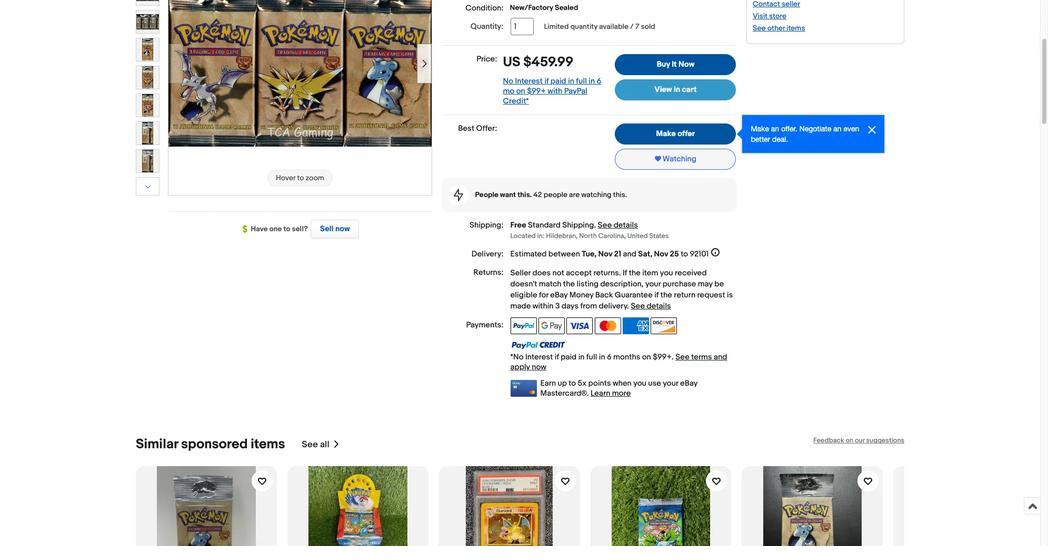 Task type: describe. For each thing, give the bounding box(es) containing it.
have
[[251, 225, 268, 234]]

similar sponsored items
[[136, 437, 285, 453]]

see terms and apply now
[[510, 353, 727, 373]]

0 vertical spatial .
[[594, 221, 596, 231]]

0 vertical spatial details
[[614, 221, 638, 231]]

received
[[675, 269, 707, 279]]

price:
[[476, 54, 497, 64]]

us
[[503, 54, 520, 71]]

is
[[727, 291, 733, 301]]

to for have one to sell?
[[283, 225, 290, 234]]

1 vertical spatial to
[[681, 250, 688, 260]]

listing
[[577, 280, 599, 290]]

quantity:
[[470, 22, 504, 32]]

use
[[648, 379, 661, 389]]

for
[[539, 291, 548, 301]]

have one to sell?
[[251, 225, 308, 234]]

your inside earn up to 5x points when you use your ebay mastercard®.
[[663, 379, 678, 389]]

united
[[627, 232, 648, 241]]

2 an from the left
[[833, 125, 841, 133]]

see terms and apply now link
[[510, 353, 727, 373]]

paid for mo
[[550, 76, 566, 86]]

when
[[613, 379, 632, 389]]

limited
[[544, 22, 569, 31]]

buy
[[657, 59, 670, 69]]

sponsored
[[181, 437, 248, 453]]

want
[[500, 191, 516, 199]]

feedback on our suggestions
[[813, 437, 904, 446]]

better
[[751, 135, 770, 144]]

2 nov from the left
[[654, 250, 668, 260]]

us $459.99 main content
[[441, 0, 737, 399]]

Quantity: text field
[[510, 18, 534, 35]]

picture 4 of 9 image
[[136, 38, 159, 61]]

see up carolina,
[[598, 221, 612, 231]]

item
[[642, 269, 658, 279]]

visit
[[753, 12, 768, 21]]

sell?
[[292, 225, 308, 234]]

0 horizontal spatial the
[[563, 280, 575, 290]]

with details__icon image
[[454, 189, 463, 202]]

visa image
[[567, 318, 593, 335]]

not
[[552, 269, 564, 279]]

estimated between tue, nov 21 and sat, nov 25 to 92101
[[510, 250, 709, 260]]

sold
[[641, 22, 655, 31]]

does
[[532, 269, 551, 279]]

request
[[697, 291, 725, 301]]

from
[[580, 302, 597, 312]]

similar
[[136, 437, 178, 453]]

terms
[[691, 353, 712, 363]]

cart
[[682, 85, 697, 95]]

in left months
[[599, 353, 605, 363]]

return
[[674, 291, 695, 301]]

no interest if paid in full in 6 mo on $99+ with paypal credit* link
[[503, 76, 601, 106]]

offer:
[[476, 124, 497, 134]]

see details link for details
[[631, 302, 671, 312]]

make offer link
[[615, 124, 736, 145]]

view
[[654, 85, 672, 95]]

3x sealed fossil long/hanger booster packs (artset) wotc original pokemon cards - picture 1 of 9 image
[[168, 0, 432, 147]]

/
[[630, 22, 634, 31]]

see other items link
[[753, 24, 805, 33]]

paypal credit image
[[510, 341, 565, 350]]

match
[[539, 280, 561, 290]]

picture 2 of 9 image
[[136, 0, 159, 5]]

1 horizontal spatial details
[[647, 302, 671, 312]]

0 horizontal spatial ebay
[[550, 291, 568, 301]]

discover image
[[651, 318, 677, 335]]

picture 3 of 9 image
[[136, 11, 159, 33]]

learn
[[591, 389, 610, 399]]

picture 8 of 9 image
[[136, 150, 159, 173]]

estimated
[[510, 250, 547, 260]]

you inside "seller does not accept returns. if the item you received doesn't match the listing description, your purchase may be eligible for"
[[660, 269, 673, 279]]

people want this. 42 people are watching this.
[[475, 191, 627, 199]]

money
[[569, 291, 593, 301]]

description,
[[600, 280, 644, 290]]

1 nov from the left
[[598, 250, 612, 260]]

mastercard®.
[[540, 389, 589, 399]]

north
[[579, 232, 597, 241]]

our
[[855, 437, 865, 446]]

offer
[[678, 129, 695, 139]]

credit*
[[503, 96, 529, 106]]

watching
[[663, 154, 696, 164]]

deal.
[[772, 135, 788, 144]]

0 vertical spatial now
[[335, 224, 350, 234]]

shipping:
[[470, 221, 504, 231]]

see left all
[[302, 440, 318, 451]]

earn up to 5x points when you use your ebay mastercard®.
[[540, 379, 697, 399]]

$459.99
[[523, 54, 573, 71]]

one
[[269, 225, 282, 234]]

in:
[[537, 232, 544, 241]]

1 this. from the left
[[518, 191, 532, 199]]

master card image
[[595, 318, 621, 335]]

interest for no
[[515, 76, 543, 86]]

delivery:
[[472, 250, 504, 260]]

google pay image
[[538, 318, 565, 335]]

points
[[588, 379, 611, 389]]

picture 6 of 9 image
[[136, 94, 159, 117]]

paid for months
[[561, 353, 577, 363]]

in up '5x'
[[578, 353, 585, 363]]

advertisement region
[[746, 49, 904, 181]]

returns.
[[593, 269, 621, 279]]

learn more link
[[591, 389, 631, 399]]

store
[[769, 12, 786, 21]]

condition:
[[465, 3, 504, 13]]

and inside see terms and apply now
[[714, 353, 727, 363]]

dollar sign image
[[242, 225, 251, 234]]

sealed
[[555, 3, 578, 12]]

all
[[320, 440, 329, 451]]

make an offer. negotiate an even better deal.
[[751, 125, 859, 144]]

shipping
[[562, 221, 594, 231]]

purchase
[[663, 280, 696, 290]]

if the return request is made within 3 days from delivery
[[510, 291, 733, 312]]

available
[[599, 22, 628, 31]]

now
[[679, 59, 694, 69]]

located
[[510, 232, 536, 241]]

seller does not accept returns. if the item you received doesn't match the listing description, your purchase may be eligible for
[[510, 269, 724, 301]]



Task type: locate. For each thing, give the bounding box(es) containing it.
.
[[594, 221, 596, 231], [627, 302, 629, 312]]

watching button
[[615, 149, 736, 170]]

if
[[623, 269, 627, 279]]

best offer:
[[458, 124, 497, 134]]

american express image
[[623, 318, 649, 335]]

92101
[[690, 250, 709, 260]]

0 vertical spatial the
[[629, 269, 641, 279]]

0 horizontal spatial .
[[594, 221, 596, 231]]

2 vertical spatial on
[[846, 437, 853, 446]]

visit store link
[[753, 12, 786, 21]]

new/factory sealed
[[510, 3, 578, 12]]

0 horizontal spatial and
[[623, 250, 636, 260]]

0 horizontal spatial if
[[544, 76, 549, 86]]

1 horizontal spatial to
[[569, 379, 576, 389]]

picture 7 of 9 image
[[136, 122, 159, 145]]

0 horizontal spatial on
[[516, 86, 525, 96]]

between
[[548, 250, 580, 260]]

details up discover image
[[647, 302, 671, 312]]

on left $99+.
[[642, 353, 651, 363]]

on for mo
[[516, 86, 525, 96]]

2 vertical spatial if
[[555, 353, 559, 363]]

no interest if paid in full in 6 mo on $99+ with paypal credit*
[[503, 76, 601, 106]]

0 vertical spatial paid
[[550, 76, 566, 86]]

in left cart
[[674, 85, 680, 95]]

1 horizontal spatial ebay
[[680, 379, 697, 389]]

you
[[660, 269, 673, 279], [633, 379, 646, 389]]

the down purchase
[[660, 291, 672, 301]]

located in: hildebran, north carolina, united states
[[510, 232, 669, 241]]

days
[[562, 302, 579, 312]]

in right 'with'
[[568, 76, 574, 86]]

people
[[544, 191, 567, 199]]

you inside earn up to 5x points when you use your ebay mastercard®.
[[633, 379, 646, 389]]

it
[[672, 59, 677, 69]]

42
[[533, 191, 542, 199]]

1 vertical spatial now
[[532, 363, 546, 373]]

the right if
[[629, 269, 641, 279]]

make inside make an offer. negotiate an even better deal.
[[751, 125, 769, 133]]

1 vertical spatial ebay
[[680, 379, 697, 389]]

1 vertical spatial your
[[663, 379, 678, 389]]

learn more
[[591, 389, 631, 399]]

0 horizontal spatial your
[[645, 280, 661, 290]]

0 horizontal spatial make
[[656, 129, 676, 139]]

made
[[510, 302, 531, 312]]

0 horizontal spatial you
[[633, 379, 646, 389]]

picture 5 of 9 image
[[136, 66, 159, 89]]

1 horizontal spatial you
[[660, 269, 673, 279]]

0 vertical spatial ebay
[[550, 291, 568, 301]]

see down visit at the top right of the page
[[753, 24, 766, 33]]

to inside earn up to 5x points when you use your ebay mastercard®.
[[569, 379, 576, 389]]

1 an from the left
[[771, 125, 779, 133]]

0 vertical spatial your
[[645, 280, 661, 290]]

6 left months
[[607, 353, 612, 363]]

see down guarantee
[[631, 302, 645, 312]]

if inside if the return request is made within 3 days from delivery
[[654, 291, 659, 301]]

$99+.
[[653, 353, 674, 363]]

details
[[614, 221, 638, 231], [647, 302, 671, 312]]

1 vertical spatial paid
[[561, 353, 577, 363]]

see details link for .
[[598, 221, 638, 231]]

0 horizontal spatial now
[[335, 224, 350, 234]]

make for make offer
[[656, 129, 676, 139]]

standard
[[528, 221, 561, 231]]

in inside view in cart link
[[674, 85, 680, 95]]

see left terms
[[675, 353, 690, 363]]

0 horizontal spatial this.
[[518, 191, 532, 199]]

25
[[670, 250, 679, 260]]

items right other
[[787, 24, 805, 33]]

people
[[475, 191, 498, 199]]

months
[[613, 353, 640, 363]]

1 vertical spatial 6
[[607, 353, 612, 363]]

the inside if the return request is made within 3 days from delivery
[[660, 291, 672, 301]]

paypal image
[[510, 318, 537, 335]]

see
[[753, 24, 766, 33], [598, 221, 612, 231], [631, 302, 645, 312], [675, 353, 690, 363], [302, 440, 318, 451]]

on for months
[[642, 353, 651, 363]]

ebay
[[550, 291, 568, 301], [680, 379, 697, 389]]

see details link down guarantee
[[631, 302, 671, 312]]

interest for *no
[[525, 353, 553, 363]]

now right sell
[[335, 224, 350, 234]]

items left see all text field
[[251, 437, 285, 453]]

1 vertical spatial .
[[627, 302, 629, 312]]

best
[[458, 124, 474, 134]]

watching
[[581, 191, 611, 199]]

0 vertical spatial on
[[516, 86, 525, 96]]

the
[[629, 269, 641, 279], [563, 280, 575, 290], [660, 291, 672, 301]]

an
[[771, 125, 779, 133], [833, 125, 841, 133]]

if for $99+.
[[555, 353, 559, 363]]

*no
[[510, 353, 524, 363]]

tue,
[[582, 250, 597, 260]]

seller
[[510, 269, 531, 279]]

to right 25
[[681, 250, 688, 260]]

7
[[635, 22, 639, 31]]

you right item
[[660, 269, 673, 279]]

6 for no interest if paid in full in 6 mo on $99+ with paypal credit*
[[597, 76, 601, 86]]

make inside us $459.99 main content
[[656, 129, 676, 139]]

2 vertical spatial the
[[660, 291, 672, 301]]

paid inside the no interest if paid in full in 6 mo on $99+ with paypal credit*
[[550, 76, 566, 86]]

us $459.99
[[503, 54, 573, 71]]

if down $459.99
[[544, 76, 549, 86]]

. up located in: hildebran, north carolina, united states
[[594, 221, 596, 231]]

1 vertical spatial on
[[642, 353, 651, 363]]

0 vertical spatial you
[[660, 269, 673, 279]]

1 horizontal spatial 6
[[607, 353, 612, 363]]

1 horizontal spatial an
[[833, 125, 841, 133]]

2 horizontal spatial to
[[681, 250, 688, 260]]

to for earn up to 5x points when you use your ebay mastercard®.
[[569, 379, 576, 389]]

to right one
[[283, 225, 290, 234]]

make an offer. negotiate an even better deal. tooltip
[[742, 115, 885, 153]]

nov
[[598, 250, 612, 260], [654, 250, 668, 260]]

0 horizontal spatial items
[[251, 437, 285, 453]]

0 vertical spatial see details link
[[598, 221, 638, 231]]

nov left 25
[[654, 250, 668, 260]]

new/factory
[[510, 3, 553, 12]]

buy it now link
[[615, 54, 736, 75]]

you left use
[[633, 379, 646, 389]]

ebay up 3
[[550, 291, 568, 301]]

*no interest if paid in full in 6 months on $99+.
[[510, 353, 675, 363]]

to left '5x'
[[569, 379, 576, 389]]

1 vertical spatial if
[[654, 291, 659, 301]]

negotiate
[[799, 125, 831, 133]]

this.
[[518, 191, 532, 199], [613, 191, 627, 199]]

quantity
[[570, 22, 597, 31]]

back
[[595, 291, 613, 301]]

0 vertical spatial 6
[[597, 76, 601, 86]]

interest inside the no interest if paid in full in 6 mo on $99+ with paypal credit*
[[515, 76, 543, 86]]

your inside "seller does not accept returns. if the item you received doesn't match the listing description, your purchase may be eligible for"
[[645, 280, 661, 290]]

2 this. from the left
[[613, 191, 627, 199]]

within
[[533, 302, 554, 312]]

1 horizontal spatial make
[[751, 125, 769, 133]]

0 vertical spatial full
[[576, 76, 587, 86]]

this. right watching at the top of the page
[[613, 191, 627, 199]]

see inside the visit store see other items
[[753, 24, 766, 33]]

full for months
[[586, 353, 597, 363]]

1 vertical spatial see details link
[[631, 302, 671, 312]]

if inside the no interest if paid in full in 6 mo on $99+ with paypal credit*
[[544, 76, 549, 86]]

and right 21 on the top right of page
[[623, 250, 636, 260]]

paid up up
[[561, 353, 577, 363]]

even
[[844, 125, 859, 133]]

on right mo
[[516, 86, 525, 96]]

up
[[558, 379, 567, 389]]

see details link
[[598, 221, 638, 231], [631, 302, 671, 312]]

sell now
[[320, 224, 350, 234]]

now up earn
[[532, 363, 546, 373]]

view in cart link
[[615, 79, 736, 101]]

on inside the no interest if paid in full in 6 mo on $99+ with paypal credit*
[[516, 86, 525, 96]]

See all text field
[[302, 440, 329, 451]]

limited quantity available / 7 sold
[[544, 22, 655, 31]]

full up points
[[586, 353, 597, 363]]

more
[[612, 389, 631, 399]]

see details link up carolina,
[[598, 221, 638, 231]]

2 horizontal spatial the
[[660, 291, 672, 301]]

interest right the no
[[515, 76, 543, 86]]

returns:
[[473, 268, 504, 278]]

0 horizontal spatial nov
[[598, 250, 612, 260]]

1 horizontal spatial items
[[787, 24, 805, 33]]

0 horizontal spatial 6
[[597, 76, 601, 86]]

ebay inside earn up to 5x points when you use your ebay mastercard®.
[[680, 379, 697, 389]]

0 horizontal spatial an
[[771, 125, 779, 133]]

buy it now
[[657, 59, 694, 69]]

if
[[544, 76, 549, 86], [654, 291, 659, 301], [555, 353, 559, 363]]

make
[[751, 125, 769, 133], [656, 129, 676, 139]]

0 vertical spatial items
[[787, 24, 805, 33]]

0 vertical spatial to
[[283, 225, 290, 234]]

interest down the paypal credit "image"
[[525, 353, 553, 363]]

items inside the visit store see other items
[[787, 24, 805, 33]]

may
[[698, 280, 713, 290]]

ebay down terms
[[680, 379, 697, 389]]

make for make an offer. negotiate an even better deal.
[[751, 125, 769, 133]]

1 horizontal spatial and
[[714, 353, 727, 363]]

1 vertical spatial interest
[[525, 353, 553, 363]]

with
[[548, 86, 562, 96]]

make left 'offer'
[[656, 129, 676, 139]]

in
[[568, 76, 574, 86], [589, 76, 595, 86], [674, 85, 680, 95], [578, 353, 585, 363], [599, 353, 605, 363]]

be
[[714, 280, 724, 290]]

apply
[[510, 363, 530, 373]]

0 vertical spatial if
[[544, 76, 549, 86]]

doesn't
[[510, 280, 537, 290]]

see inside see terms and apply now
[[675, 353, 690, 363]]

1 vertical spatial full
[[586, 353, 597, 363]]

eligible
[[510, 291, 537, 301]]

if down the paypal credit "image"
[[555, 353, 559, 363]]

are
[[569, 191, 580, 199]]

details up united
[[614, 221, 638, 231]]

1 horizontal spatial now
[[532, 363, 546, 373]]

if up . see details
[[654, 291, 659, 301]]

your down item
[[645, 280, 661, 290]]

6 right paypal
[[597, 76, 601, 86]]

1 vertical spatial you
[[633, 379, 646, 389]]

0 horizontal spatial to
[[283, 225, 290, 234]]

. down guarantee
[[627, 302, 629, 312]]

2 horizontal spatial on
[[846, 437, 853, 446]]

1 horizontal spatial this.
[[613, 191, 627, 199]]

1 horizontal spatial .
[[627, 302, 629, 312]]

0 horizontal spatial details
[[614, 221, 638, 231]]

6 for *no interest if paid in full in 6 months on $99+.
[[607, 353, 612, 363]]

the down the 'accept'
[[563, 280, 575, 290]]

if for $99+
[[544, 76, 549, 86]]

1 vertical spatial details
[[647, 302, 671, 312]]

see all link
[[302, 437, 340, 453]]

1 horizontal spatial the
[[629, 269, 641, 279]]

sat,
[[638, 250, 652, 260]]

paid down $459.99
[[550, 76, 566, 86]]

1 vertical spatial the
[[563, 280, 575, 290]]

1 horizontal spatial if
[[555, 353, 559, 363]]

0 vertical spatial interest
[[515, 76, 543, 86]]

2 vertical spatial to
[[569, 379, 576, 389]]

your right use
[[663, 379, 678, 389]]

1 vertical spatial and
[[714, 353, 727, 363]]

feedback
[[813, 437, 844, 446]]

and right terms
[[714, 353, 727, 363]]

$99+
[[527, 86, 546, 96]]

paid
[[550, 76, 566, 86], [561, 353, 577, 363]]

states
[[649, 232, 669, 241]]

ebay mastercard image
[[510, 381, 537, 398]]

21
[[614, 250, 621, 260]]

in right paypal
[[589, 76, 595, 86]]

full inside the no interest if paid in full in 6 mo on $99+ with paypal credit*
[[576, 76, 587, 86]]

now
[[335, 224, 350, 234], [532, 363, 546, 373]]

1 vertical spatial items
[[251, 437, 285, 453]]

6 inside the no interest if paid in full in 6 mo on $99+ with paypal credit*
[[597, 76, 601, 86]]

nov left 21 on the top right of page
[[598, 250, 612, 260]]

full right 'with'
[[576, 76, 587, 86]]

view in cart
[[654, 85, 697, 95]]

1 horizontal spatial on
[[642, 353, 651, 363]]

0 vertical spatial and
[[623, 250, 636, 260]]

2 horizontal spatial if
[[654, 291, 659, 301]]

full for mo
[[576, 76, 587, 86]]

on left our
[[846, 437, 853, 446]]

1 horizontal spatial your
[[663, 379, 678, 389]]

1 horizontal spatial nov
[[654, 250, 668, 260]]

an up deal.
[[771, 125, 779, 133]]

this. left 42
[[518, 191, 532, 199]]

now inside see terms and apply now
[[532, 363, 546, 373]]

make up better
[[751, 125, 769, 133]]

an left the even at the top of page
[[833, 125, 841, 133]]



Task type: vqa. For each thing, say whether or not it's contained in the screenshot.
SEE DETAILS link
yes



